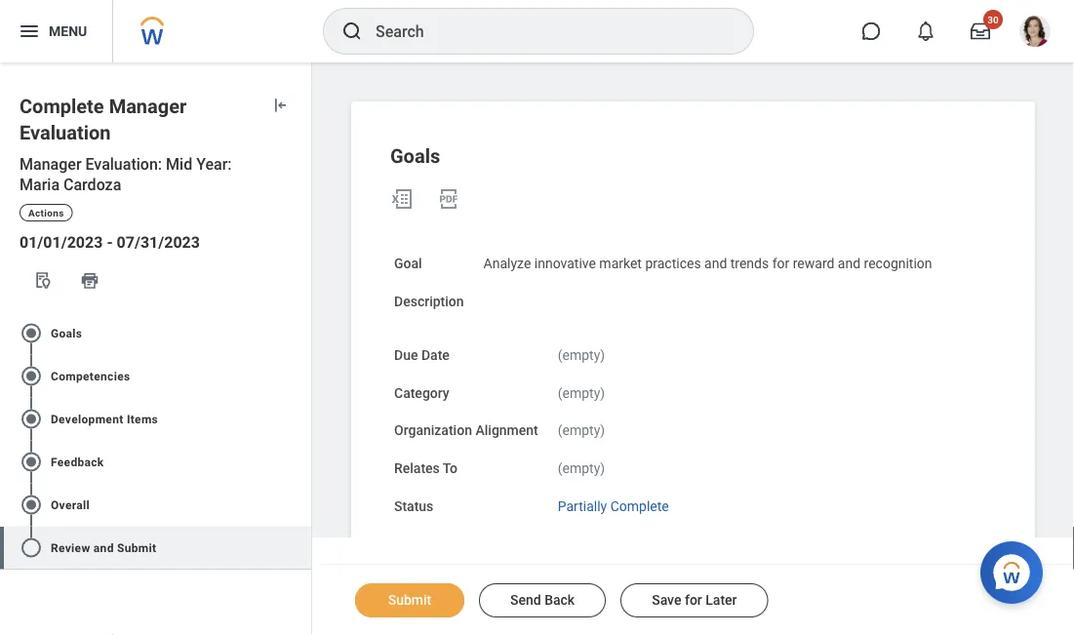 Task type: vqa. For each thing, say whether or not it's contained in the screenshot.
caret down Image inside the Recent Action 'Button'
no



Task type: describe. For each thing, give the bounding box(es) containing it.
radio custom image for feedback
[[20, 450, 43, 474]]

Search Workday  search field
[[376, 10, 713, 53]]

(empty) for to
[[558, 460, 605, 476]]

manager inside manager evaluation: mid year: maria cardoza
[[20, 155, 81, 173]]

review and submit link
[[0, 526, 311, 569]]

error image for development items
[[292, 407, 311, 431]]

1 horizontal spatial complete
[[610, 498, 669, 514]]

review and submit
[[51, 541, 157, 554]]

2 (empty) from the top
[[558, 385, 605, 401]]

print image
[[80, 271, 100, 290]]

to
[[443, 460, 457, 476]]

partially complete
[[558, 498, 669, 514]]

2 horizontal spatial and
[[838, 256, 861, 272]]

transformation import image
[[270, 96, 290, 115]]

feedback
[[51, 455, 104, 469]]

development
[[51, 412, 123, 426]]

innovative
[[534, 256, 596, 272]]

organization alignment
[[394, 422, 538, 439]]

manager inside complete manager evaluation
[[109, 95, 187, 118]]

goal
[[394, 256, 422, 272]]

search image
[[340, 20, 364, 43]]

competencies link
[[0, 354, 311, 397]]

feedback link
[[0, 440, 311, 483]]

error image for competencies
[[292, 364, 311, 388]]

complete manager evaluation
[[20, 95, 187, 144]]

submit button
[[355, 583, 464, 618]]

07/31/2023
[[117, 233, 200, 252]]

reward
[[793, 256, 835, 272]]

1 horizontal spatial and
[[704, 256, 727, 272]]

goals link
[[0, 312, 311, 354]]

save
[[652, 592, 681, 608]]

list containing goals
[[0, 304, 311, 577]]

view printable version (pdf) image
[[437, 187, 460, 211]]

(empty) for alignment
[[558, 422, 605, 439]]

overall
[[51, 498, 90, 512]]

save for later button
[[621, 583, 768, 618]]

radio custom image for competencies
[[20, 364, 43, 388]]

radio custom image for goals
[[20, 321, 43, 345]]

actions button
[[20, 204, 73, 222]]

error image for review and submit
[[292, 536, 311, 559]]

30 button
[[959, 10, 1003, 53]]

category
[[394, 385, 449, 401]]

-
[[107, 233, 113, 252]]

workday assistant region
[[981, 534, 1051, 604]]

practices
[[645, 256, 701, 272]]

evaluation:
[[85, 155, 162, 173]]

radio custom image for overall
[[20, 493, 43, 516]]

submit inside 'list'
[[117, 541, 157, 554]]

export to excel image
[[390, 187, 414, 211]]

recognition
[[864, 256, 932, 272]]

mid
[[166, 155, 192, 173]]

actions
[[28, 207, 64, 219]]

(empty) for date
[[558, 347, 605, 363]]

analyze innovative market practices and trends for reward and recognition
[[484, 256, 932, 272]]

error image for feedback
[[292, 450, 311, 474]]

profile logan mcneil image
[[1020, 16, 1051, 51]]

error image for goals
[[292, 321, 311, 345]]

maria
[[20, 176, 60, 194]]

organization
[[394, 422, 472, 439]]

status
[[394, 498, 434, 514]]

competencies
[[51, 369, 130, 383]]



Task type: locate. For each thing, give the bounding box(es) containing it.
radio custom image down business intelligence image
[[20, 321, 43, 345]]

1 radio custom image from the top
[[20, 321, 43, 345]]

justify image
[[18, 20, 41, 43]]

1 vertical spatial submit
[[388, 592, 431, 608]]

error image inside competencies link
[[292, 364, 311, 388]]

radio custom image left feedback
[[20, 450, 43, 474]]

2 vertical spatial error image
[[292, 493, 311, 516]]

radio custom image for review and submit
[[20, 536, 43, 559]]

menu button
[[0, 0, 112, 62]]

0 horizontal spatial complete
[[20, 95, 104, 118]]

business intelligence image
[[33, 271, 53, 290]]

0 horizontal spatial for
[[685, 592, 702, 608]]

radio custom image inside development items link
[[20, 407, 43, 431]]

market
[[599, 256, 642, 272]]

complete up evaluation
[[20, 95, 104, 118]]

2 radio custom image from the top
[[20, 364, 43, 388]]

list
[[0, 304, 311, 577]]

1 horizontal spatial manager
[[109, 95, 187, 118]]

action bar region
[[320, 564, 1074, 635]]

partially complete link
[[558, 494, 669, 514]]

0 vertical spatial error image
[[292, 407, 311, 431]]

inbox large image
[[971, 21, 990, 41]]

0 horizontal spatial manager
[[20, 155, 81, 173]]

0 vertical spatial submit
[[117, 541, 157, 554]]

for right save
[[685, 592, 702, 608]]

radio custom image left the competencies
[[20, 364, 43, 388]]

3 radio custom image from the top
[[20, 407, 43, 431]]

for
[[772, 256, 790, 272], [685, 592, 702, 608]]

1 horizontal spatial goals
[[390, 144, 440, 167]]

0 vertical spatial goals
[[390, 144, 440, 167]]

submit down overall 'link'
[[117, 541, 157, 554]]

send back
[[510, 592, 575, 608]]

complete
[[20, 95, 104, 118], [610, 498, 669, 514]]

1 horizontal spatial for
[[772, 256, 790, 272]]

due
[[394, 347, 418, 363]]

4 (empty) from the top
[[558, 460, 605, 476]]

1 error image from the top
[[292, 321, 311, 345]]

analyze
[[484, 256, 531, 272]]

submit
[[117, 541, 157, 554], [388, 592, 431, 608]]

5 radio custom image from the top
[[20, 493, 43, 516]]

send back button
[[479, 583, 606, 618]]

and right reward
[[838, 256, 861, 272]]

year:
[[196, 155, 232, 173]]

1 vertical spatial error image
[[292, 450, 311, 474]]

submit down status
[[388, 592, 431, 608]]

3 error image from the top
[[292, 536, 311, 559]]

1 horizontal spatial submit
[[388, 592, 431, 608]]

error image inside review and submit link
[[292, 536, 311, 559]]

4 radio custom image from the top
[[20, 450, 43, 474]]

30
[[988, 14, 999, 25]]

1 vertical spatial manager
[[20, 155, 81, 173]]

review
[[51, 541, 90, 554]]

evaluation
[[20, 121, 111, 144]]

save for later
[[652, 592, 737, 608]]

3 error image from the top
[[292, 493, 311, 516]]

development items link
[[0, 397, 311, 440]]

back
[[545, 592, 575, 608]]

1 vertical spatial complete
[[610, 498, 669, 514]]

1 (empty) from the top
[[558, 347, 605, 363]]

radio custom image left overall
[[20, 493, 43, 516]]

0 horizontal spatial submit
[[117, 541, 157, 554]]

complete right partially
[[610, 498, 669, 514]]

goals inside goals link
[[51, 326, 82, 340]]

radio custom image left review
[[20, 536, 43, 559]]

3 (empty) from the top
[[558, 422, 605, 439]]

manager up maria
[[20, 155, 81, 173]]

radio custom image for development items
[[20, 407, 43, 431]]

0 horizontal spatial goals
[[51, 326, 82, 340]]

items
[[127, 412, 158, 426]]

0 horizontal spatial and
[[94, 541, 114, 554]]

manager
[[109, 95, 187, 118], [20, 155, 81, 173]]

radio custom image inside goals link
[[20, 321, 43, 345]]

for right trends
[[772, 256, 790, 272]]

error image inside goals link
[[292, 321, 311, 345]]

1 vertical spatial goals
[[51, 326, 82, 340]]

partially
[[558, 498, 607, 514]]

trends
[[731, 256, 769, 272]]

1 error image from the top
[[292, 407, 311, 431]]

01/01/2023
[[20, 233, 103, 252]]

complete inside complete manager evaluation
[[20, 95, 104, 118]]

manager evaluation: mid year: maria cardoza
[[20, 155, 232, 194]]

radio custom image
[[20, 321, 43, 345], [20, 364, 43, 388], [20, 407, 43, 431], [20, 450, 43, 474], [20, 493, 43, 516], [20, 536, 43, 559]]

01/01/2023 - 07/31/2023
[[20, 233, 200, 252]]

0 vertical spatial manager
[[109, 95, 187, 118]]

2 vertical spatial error image
[[292, 536, 311, 559]]

and right review
[[94, 541, 114, 554]]

overall link
[[0, 483, 311, 526]]

1 vertical spatial for
[[685, 592, 702, 608]]

(empty)
[[558, 347, 605, 363], [558, 385, 605, 401], [558, 422, 605, 439], [558, 460, 605, 476]]

description
[[394, 293, 464, 310]]

0 vertical spatial error image
[[292, 321, 311, 345]]

radio custom image inside feedback link
[[20, 450, 43, 474]]

and
[[704, 256, 727, 272], [838, 256, 861, 272], [94, 541, 114, 554]]

alignment
[[476, 422, 538, 439]]

and left trends
[[704, 256, 727, 272]]

2 error image from the top
[[292, 364, 311, 388]]

0 vertical spatial complete
[[20, 95, 104, 118]]

error image
[[292, 407, 311, 431], [292, 450, 311, 474], [292, 493, 311, 516]]

goals up export to excel image
[[390, 144, 440, 167]]

manager up evaluation: at the top left of page
[[109, 95, 187, 118]]

send
[[510, 592, 541, 608]]

relates
[[394, 460, 440, 476]]

relates to
[[394, 460, 457, 476]]

6 radio custom image from the top
[[20, 536, 43, 559]]

and inside 'list'
[[94, 541, 114, 554]]

later
[[706, 592, 737, 608]]

due date
[[394, 347, 450, 363]]

submit inside button
[[388, 592, 431, 608]]

0 vertical spatial for
[[772, 256, 790, 272]]

1 vertical spatial error image
[[292, 364, 311, 388]]

radio custom image inside review and submit link
[[20, 536, 43, 559]]

date
[[421, 347, 450, 363]]

cardoza
[[63, 176, 121, 194]]

goals
[[390, 144, 440, 167], [51, 326, 82, 340]]

radio custom image left development
[[20, 407, 43, 431]]

error image
[[292, 321, 311, 345], [292, 364, 311, 388], [292, 536, 311, 559]]

development items
[[51, 412, 158, 426]]

menu
[[49, 23, 87, 39]]

error image for overall
[[292, 493, 311, 516]]

notifications large image
[[916, 21, 936, 41]]

for inside button
[[685, 592, 702, 608]]

2 error image from the top
[[292, 450, 311, 474]]

radio custom image inside competencies link
[[20, 364, 43, 388]]

radio custom image inside overall 'link'
[[20, 493, 43, 516]]

goals up the competencies
[[51, 326, 82, 340]]



